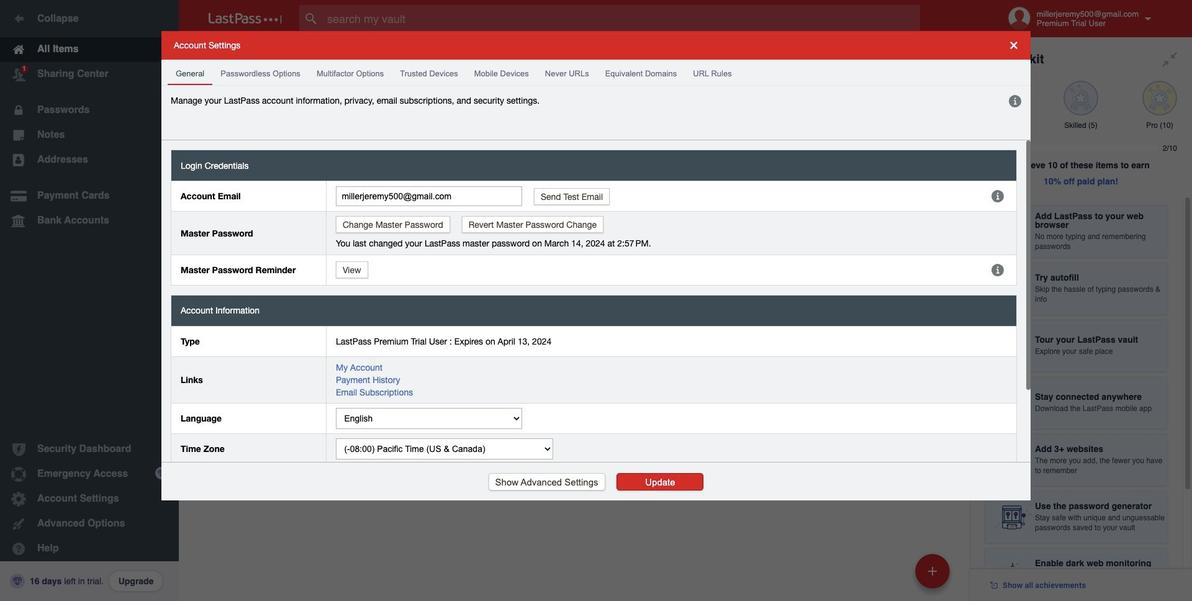 Task type: locate. For each thing, give the bounding box(es) containing it.
lastpass image
[[209, 13, 282, 24]]

vault options navigation
[[179, 37, 970, 75]]

Search search field
[[299, 5, 945, 32]]



Task type: describe. For each thing, give the bounding box(es) containing it.
main navigation navigation
[[0, 0, 179, 601]]

new item image
[[929, 567, 937, 576]]

search my vault text field
[[299, 5, 945, 32]]

new item navigation
[[911, 550, 958, 601]]



